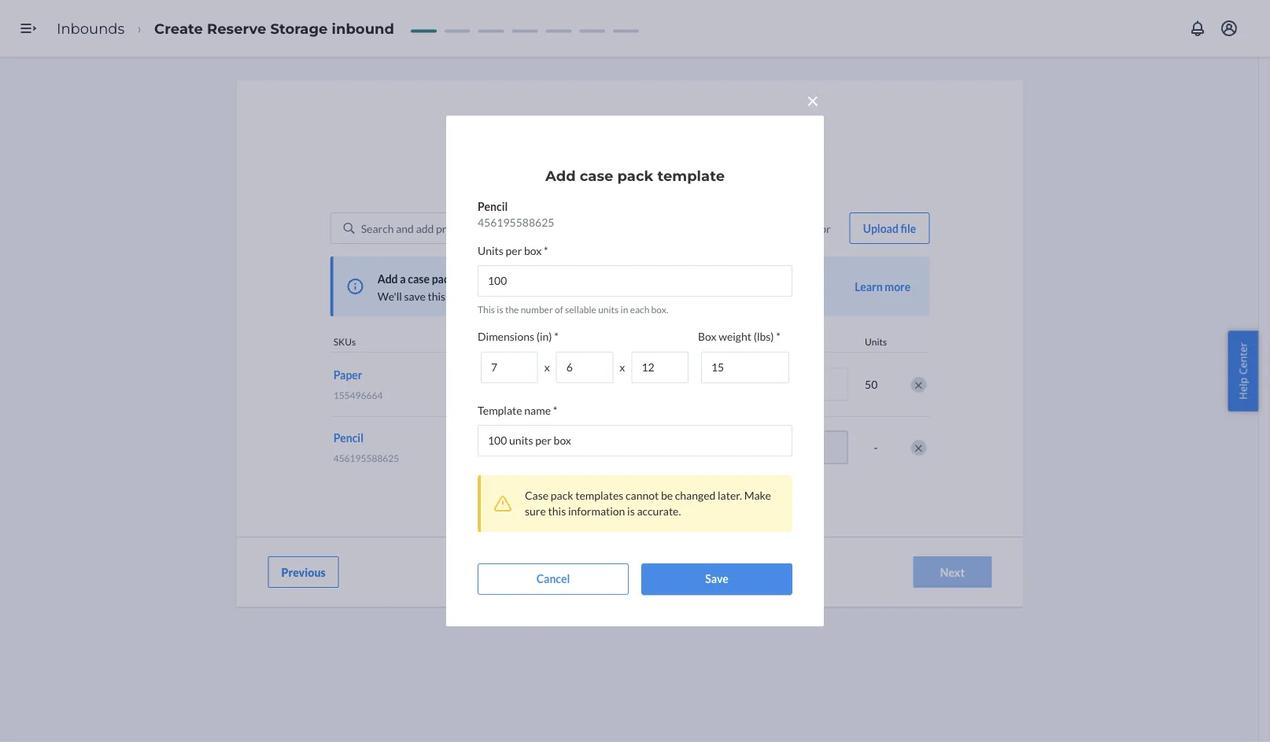 Task type: locate. For each thing, give the bounding box(es) containing it.
row containing pencil
[[330, 417, 930, 478]]

row up the cannot
[[330, 417, 930, 478]]

templates
[[576, 489, 624, 503]]

0 horizontal spatial a
[[400, 272, 406, 285]]

previous button
[[268, 557, 339, 588]]

box. inside × document
[[652, 304, 669, 315]]

box. right in
[[652, 304, 669, 315]]

pack inside add a case pack template for each product. we'll save this information for future inbounds.
[[432, 272, 455, 285]]

for left future
[[507, 289, 521, 303]]

0 horizontal spatial units
[[478, 244, 504, 258]]

the right on
[[788, 157, 804, 170]]

0 horizontal spatial pencil
[[334, 431, 364, 444]]

box
[[524, 244, 542, 258]]

learn more button down upload
[[855, 279, 911, 294]]

H number field
[[481, 352, 538, 383]]

0 vertical spatial case
[[580, 168, 614, 185]]

this right "save"
[[428, 289, 446, 303]]

each inside × document
[[630, 304, 650, 315]]

this inside case pack templates cannot be changed later. make sure this information is accurate.
[[548, 505, 566, 518]]

0 horizontal spatial this
[[428, 289, 446, 303]]

more down upload file
[[885, 280, 911, 293]]

2 vertical spatial the
[[505, 304, 519, 315]]

1 vertical spatial case
[[525, 489, 549, 503]]

456195588625
[[478, 216, 555, 229], [334, 453, 399, 464]]

add for add case pack template
[[546, 168, 576, 185]]

learn
[[647, 173, 675, 186], [855, 280, 883, 293]]

1 horizontal spatial is
[[627, 505, 635, 518]]

add for add a case pack template for each product. we'll save this information for future inbounds.
[[378, 272, 398, 285]]

product.
[[546, 272, 588, 285]]

dimensions (in) *
[[478, 330, 559, 344]]

0 vertical spatial box.
[[625, 173, 645, 186]]

x down details
[[620, 361, 625, 374]]

(in)
[[537, 330, 552, 344]]

add right +
[[567, 443, 587, 456]]

row down details
[[330, 352, 930, 417]]

1 horizontal spatial learn more
[[855, 280, 911, 293]]

is down the cannot
[[627, 505, 635, 518]]

0 vertical spatial add
[[546, 168, 576, 185]]

information down the templates
[[568, 505, 625, 518]]

0 vertical spatial units
[[478, 244, 504, 258]]

case for add a case pack template for each product. we'll save this information for future inbounds.
[[408, 272, 430, 285]]

1 horizontal spatial this
[[548, 505, 566, 518]]

pencil
[[478, 200, 508, 214], [334, 431, 364, 444]]

* right (lbs)
[[776, 330, 781, 344]]

case right +
[[589, 443, 611, 456]]

2 vertical spatial case
[[589, 443, 611, 456]]

1 horizontal spatial of
[[595, 173, 605, 186]]

units for units per box *
[[478, 244, 504, 258]]

0 vertical spatial each
[[521, 272, 544, 285]]

0 horizontal spatial learn more
[[647, 173, 703, 186]]

0 horizontal spatial 456195588625
[[334, 453, 399, 464]]

1 vertical spatial this
[[548, 505, 566, 518]]

template up this
[[457, 272, 502, 285]]

456195588625 inside × document
[[478, 216, 555, 229]]

units
[[598, 304, 619, 315]]

0 horizontal spatial learn more button
[[647, 172, 703, 187]]

the
[[788, 157, 804, 170], [607, 173, 623, 186], [505, 304, 519, 315]]

each up future
[[521, 272, 544, 285]]

units left per at the left of the page
[[478, 244, 504, 258]]

add right must
[[546, 168, 576, 185]]

of left the sellable
[[555, 304, 563, 315]]

units inside × document
[[478, 244, 504, 258]]

the right the outside
[[607, 173, 623, 186]]

2 row from the top
[[330, 417, 930, 478]]

0 vertical spatial more
[[677, 173, 703, 186]]

0 horizontal spatial x
[[544, 361, 550, 374]]

1 vertical spatial or
[[821, 222, 831, 235]]

units
[[478, 244, 504, 258], [865, 336, 887, 348]]

0 horizontal spatial of
[[555, 304, 563, 315]]

sellable
[[565, 304, 597, 315]]

this
[[428, 289, 446, 303], [548, 505, 566, 518]]

number of boxes number field left -
[[779, 431, 848, 464]]

1 horizontal spatial pencil
[[478, 200, 508, 214]]

pack
[[618, 168, 654, 185], [432, 272, 455, 285], [613, 443, 637, 456], [551, 489, 573, 503]]

0 vertical spatial for
[[504, 272, 519, 285]]

is
[[497, 304, 504, 315], [627, 505, 635, 518]]

456195588625 down pencil link
[[334, 453, 399, 464]]

0 horizontal spatial learn
[[647, 173, 675, 186]]

add inside × document
[[546, 168, 576, 185]]

inbound
[[332, 20, 394, 37]]

0 horizontal spatial each
[[521, 272, 544, 285]]

learn more button down scannable
[[647, 172, 703, 187]]

1 vertical spatial learn
[[855, 280, 883, 293]]

case for case packs must have product information or a scannable barcode on the outside of the box.
[[456, 157, 480, 170]]

a up "save"
[[400, 272, 406, 285]]

1 vertical spatial of
[[555, 304, 563, 315]]

case inside add a case pack template for each product. we'll save this information for future inbounds.
[[408, 272, 430, 285]]

number of boxes number field down boxes
[[779, 368, 848, 401]]

1 horizontal spatial 456195588625
[[478, 216, 555, 229]]

of
[[595, 173, 605, 186], [555, 304, 563, 315]]

inbounds
[[57, 20, 125, 37]]

template inside add a case pack template for each product. we'll save this information for future inbounds.
[[457, 272, 502, 285]]

or
[[662, 157, 672, 170], [821, 222, 831, 235]]

1 horizontal spatial units
[[865, 336, 887, 348]]

0 vertical spatial this
[[428, 289, 446, 303]]

add case pack template
[[546, 168, 725, 185]]

None number field
[[478, 265, 793, 297]]

1 vertical spatial box.
[[652, 304, 669, 315]]

template
[[658, 168, 725, 185], [457, 272, 502, 285], [639, 443, 683, 456]]

* right box
[[544, 244, 548, 258]]

None text field
[[478, 425, 793, 457]]

for down units per box * at the left top
[[504, 272, 519, 285]]

2 vertical spatial information
[[568, 505, 625, 518]]

upload file button
[[850, 213, 930, 244]]

next button
[[914, 557, 992, 588]]

0 horizontal spatial case
[[456, 157, 480, 170]]

learn more down upload
[[855, 280, 911, 293]]

1 horizontal spatial box.
[[652, 304, 669, 315]]

save button
[[642, 564, 793, 595]]

boxes
[[776, 336, 800, 348]]

or inside case packs must have product information or a scannable barcode on the outside of the box.
[[662, 157, 672, 170]]

information
[[603, 157, 660, 170], [448, 289, 505, 303], [568, 505, 625, 518]]

pencil for pencil
[[334, 431, 364, 444]]

pencil down 155496664
[[334, 431, 364, 444]]

×
[[807, 87, 819, 114]]

1 vertical spatial learn more
[[855, 280, 911, 293]]

0 horizontal spatial or
[[662, 157, 672, 170]]

456195588625 up per at the left of the page
[[478, 216, 555, 229]]

× button
[[802, 84, 824, 114]]

2 x from the left
[[620, 361, 625, 374]]

reserve
[[207, 20, 266, 37]]

cancel
[[537, 573, 570, 586]]

case up sure
[[525, 489, 549, 503]]

for
[[504, 272, 519, 285], [507, 289, 521, 303]]

case left packs
[[456, 157, 480, 170]]

0 vertical spatial or
[[662, 157, 672, 170]]

each right in
[[630, 304, 650, 315]]

0 vertical spatial number of boxes number field
[[779, 368, 848, 401]]

of inside × document
[[555, 304, 563, 315]]

1 vertical spatial is
[[627, 505, 635, 518]]

is right this
[[497, 304, 504, 315]]

a
[[675, 157, 680, 170], [400, 272, 406, 285]]

1 vertical spatial the
[[607, 173, 623, 186]]

0 vertical spatial pencil
[[478, 200, 508, 214]]

barcode
[[733, 157, 772, 170]]

add inside add a case pack template for each product. we'll save this information for future inbounds.
[[378, 272, 398, 285]]

0 vertical spatial of
[[595, 173, 605, 186]]

1 vertical spatial add
[[378, 272, 398, 285]]

inbounds.
[[556, 289, 603, 303]]

the left number
[[505, 304, 519, 315]]

Number of boxes number field
[[779, 368, 848, 401], [779, 431, 848, 464]]

or left upload
[[821, 222, 831, 235]]

create
[[154, 20, 203, 37]]

1 vertical spatial 456195588625
[[334, 453, 399, 464]]

case inside case packs must have product information or a scannable barcode on the outside of the box.
[[456, 157, 480, 170]]

each
[[521, 272, 544, 285], [630, 304, 650, 315]]

0 horizontal spatial box.
[[625, 173, 645, 186]]

x down (in)
[[544, 361, 550, 374]]

box.
[[625, 173, 645, 186], [652, 304, 669, 315]]

1 horizontal spatial x
[[620, 361, 625, 374]]

2 vertical spatial template
[[639, 443, 683, 456]]

1 horizontal spatial more
[[885, 280, 911, 293]]

information right product
[[603, 157, 660, 170]]

0 horizontal spatial the
[[505, 304, 519, 315]]

1 vertical spatial case
[[408, 272, 430, 285]]

learn more button
[[647, 172, 703, 187], [855, 279, 911, 294]]

name
[[525, 404, 551, 418]]

pencil for pencil 456195588625
[[478, 200, 508, 214]]

1 vertical spatial each
[[630, 304, 650, 315]]

template inside × document
[[658, 168, 725, 185]]

lbs number field
[[701, 352, 790, 383]]

add up we'll
[[378, 272, 398, 285]]

make
[[744, 489, 771, 503]]

help
[[1236, 377, 1250, 400]]

1 vertical spatial units
[[865, 336, 887, 348]]

pencil link
[[334, 431, 364, 444]]

0 vertical spatial 456195588625
[[478, 216, 555, 229]]

information inside case packs must have product information or a scannable barcode on the outside of the box.
[[603, 157, 660, 170]]

case for + add case pack template
[[589, 443, 611, 456]]

units up 50 on the bottom
[[865, 336, 887, 348]]

1 row from the top
[[330, 352, 930, 417]]

template for + add case pack template
[[639, 443, 683, 456]]

case
[[580, 168, 614, 185], [408, 272, 430, 285], [589, 443, 611, 456]]

more down scannable
[[677, 173, 703, 186]]

case up "save"
[[408, 272, 430, 285]]

case right have
[[580, 168, 614, 185]]

more
[[677, 173, 703, 186], [885, 280, 911, 293]]

1 horizontal spatial case
[[525, 489, 549, 503]]

0 vertical spatial learn more button
[[647, 172, 703, 187]]

0 vertical spatial case
[[456, 157, 480, 170]]

1 vertical spatial learn more button
[[855, 279, 911, 294]]

1 vertical spatial number of boxes number field
[[779, 431, 848, 464]]

later.
[[718, 489, 742, 503]]

box. right the outside
[[625, 173, 645, 186]]

center
[[1236, 343, 1250, 375]]

pencil inside pencil 456195588625
[[478, 200, 508, 214]]

learn more down scannable
[[647, 173, 703, 186]]

a inside case packs must have product information or a scannable barcode on the outside of the box.
[[675, 157, 680, 170]]

template up be
[[639, 443, 683, 456]]

0 vertical spatial template
[[658, 168, 725, 185]]

*
[[544, 244, 548, 258], [554, 330, 559, 344], [776, 330, 781, 344], [553, 404, 558, 418]]

pack inside case pack templates cannot be changed later. make sure this information is accurate.
[[551, 489, 573, 503]]

add
[[546, 168, 576, 185], [378, 272, 398, 285], [567, 443, 587, 456]]

2 horizontal spatial the
[[788, 157, 804, 170]]

accurate.
[[637, 505, 681, 518]]

is inside case pack templates cannot be changed later. make sure this information is accurate.
[[627, 505, 635, 518]]

changed
[[675, 489, 716, 503]]

case
[[456, 157, 480, 170], [525, 489, 549, 503]]

1 vertical spatial pencil
[[334, 431, 364, 444]]

0 vertical spatial a
[[675, 157, 680, 170]]

0 vertical spatial learn more
[[647, 173, 703, 186]]

of down product
[[595, 173, 605, 186]]

row containing paper
[[330, 352, 930, 417]]

1 number of boxes number field from the top
[[779, 368, 848, 401]]

case inside case pack templates cannot be changed later. make sure this information is accurate.
[[525, 489, 549, 503]]

each inside add a case pack template for each product. we'll save this information for future inbounds.
[[521, 272, 544, 285]]

row
[[330, 352, 930, 417], [330, 417, 930, 478]]

+
[[558, 443, 565, 456]]

a left scannable
[[675, 157, 680, 170]]

breadcrumbs navigation
[[44, 5, 407, 51]]

0 vertical spatial information
[[603, 157, 660, 170]]

save
[[706, 573, 729, 586]]

case inside + add case pack template link
[[589, 443, 611, 456]]

information up this
[[448, 289, 505, 303]]

this right sure
[[548, 505, 566, 518]]

x
[[544, 361, 550, 374], [620, 361, 625, 374]]

1 horizontal spatial a
[[675, 157, 680, 170]]

previous
[[281, 566, 326, 579]]

1 vertical spatial information
[[448, 289, 505, 303]]

1 horizontal spatial learn more button
[[855, 279, 911, 294]]

pencil down packs
[[478, 200, 508, 214]]

template left barcode
[[658, 168, 725, 185]]

50
[[865, 378, 878, 391]]

learn more for right 'learn more' "button"
[[855, 280, 911, 293]]

1 vertical spatial a
[[400, 272, 406, 285]]

learn more
[[647, 173, 703, 186], [855, 280, 911, 293]]

or left scannable
[[662, 157, 672, 170]]

1 vertical spatial template
[[457, 272, 502, 285]]

0 vertical spatial is
[[497, 304, 504, 315]]

this inside add a case pack template for each product. we'll save this information for future inbounds.
[[428, 289, 446, 303]]

1 horizontal spatial each
[[630, 304, 650, 315]]

learn more for 'learn more' "button" to the top
[[647, 173, 703, 186]]



Task type: vqa. For each thing, say whether or not it's contained in the screenshot.
Billing
no



Task type: describe. For each thing, give the bounding box(es) containing it.
weight
[[719, 330, 752, 344]]

product
[[562, 157, 601, 170]]

L number field
[[632, 352, 689, 383]]

1 vertical spatial more
[[885, 280, 911, 293]]

skus
[[334, 336, 356, 348]]

+ add case pack template link
[[558, 441, 760, 457]]

box. inside case packs must have product information or a scannable barcode on the outside of the box.
[[625, 173, 645, 186]]

1 horizontal spatial or
[[821, 222, 831, 235]]

upload file
[[863, 222, 917, 235]]

+ add case pack template
[[558, 443, 683, 456]]

a inside add a case pack template for each product. we'll save this information for future inbounds.
[[400, 272, 406, 285]]

outside
[[557, 173, 593, 186]]

cancel button
[[478, 564, 629, 595]]

inbounds link
[[57, 20, 125, 37]]

1 horizontal spatial learn
[[855, 280, 883, 293]]

be
[[661, 489, 673, 503]]

1 x from the left
[[544, 361, 550, 374]]

details
[[593, 336, 621, 348]]

* right (in)
[[554, 330, 559, 344]]

per
[[506, 244, 522, 258]]

units for units
[[865, 336, 887, 348]]

0 vertical spatial the
[[788, 157, 804, 170]]

file
[[901, 222, 917, 235]]

W number field
[[556, 352, 613, 383]]

1 horizontal spatial the
[[607, 173, 623, 186]]

help center button
[[1228, 331, 1259, 412]]

help center
[[1236, 343, 1250, 400]]

sure
[[525, 505, 546, 518]]

template
[[478, 404, 522, 418]]

2 vertical spatial add
[[567, 443, 587, 456]]

packs
[[482, 157, 509, 170]]

information inside add a case pack template for each product. we'll save this information for future inbounds.
[[448, 289, 505, 303]]

storage
[[270, 20, 328, 37]]

scannable
[[682, 157, 730, 170]]

* right name at the bottom left
[[553, 404, 558, 418]]

units per box *
[[478, 244, 548, 258]]

upload
[[863, 222, 899, 235]]

template name *
[[478, 404, 558, 418]]

box
[[698, 330, 717, 344]]

case pack templates cannot be changed later. make sure this information is accurate.
[[525, 489, 771, 518]]

0 vertical spatial learn
[[647, 173, 675, 186]]

case packs must have product information or a scannable barcode on the outside of the box.
[[456, 157, 804, 186]]

save
[[404, 289, 426, 303]]

cannot
[[626, 489, 659, 503]]

dimensions
[[478, 330, 535, 344]]

155496664
[[334, 390, 383, 401]]

pencil 456195588625
[[478, 200, 555, 229]]

in
[[621, 304, 628, 315]]

this is the number of sellable units in each box.
[[478, 304, 669, 315]]

2 number of boxes number field from the top
[[779, 431, 848, 464]]

(lbs)
[[754, 330, 774, 344]]

have
[[537, 157, 560, 170]]

1 vertical spatial for
[[507, 289, 521, 303]]

on
[[774, 157, 786, 170]]

case inside × document
[[580, 168, 614, 185]]

none text field inside × document
[[478, 425, 793, 457]]

packing
[[559, 336, 591, 348]]

case for case pack templates cannot be changed later. make sure this information is accurate.
[[525, 489, 549, 503]]

× document
[[446, 84, 824, 627]]

future
[[523, 289, 554, 303]]

the inside × document
[[505, 304, 519, 315]]

paper link
[[334, 368, 363, 381]]

add a case pack template for each product. we'll save this information for future inbounds.
[[378, 272, 603, 303]]

we'll
[[378, 289, 402, 303]]

search image
[[344, 223, 355, 234]]

-
[[874, 441, 878, 454]]

create reserve storage inbound
[[154, 20, 394, 37]]

must
[[511, 157, 535, 170]]

box weight (lbs) *
[[698, 330, 781, 344]]

of inside case packs must have product information or a scannable barcode on the outside of the box.
[[595, 173, 605, 186]]

next
[[941, 566, 965, 579]]

0 horizontal spatial is
[[497, 304, 504, 315]]

number
[[521, 304, 553, 315]]

template for add a case pack template for each product. we'll save this information for future inbounds.
[[457, 272, 502, 285]]

information inside case pack templates cannot be changed later. make sure this information is accurate.
[[568, 505, 625, 518]]

0 horizontal spatial more
[[677, 173, 703, 186]]

packing details
[[559, 336, 621, 348]]

paper
[[334, 368, 363, 381]]

this
[[478, 304, 495, 315]]



